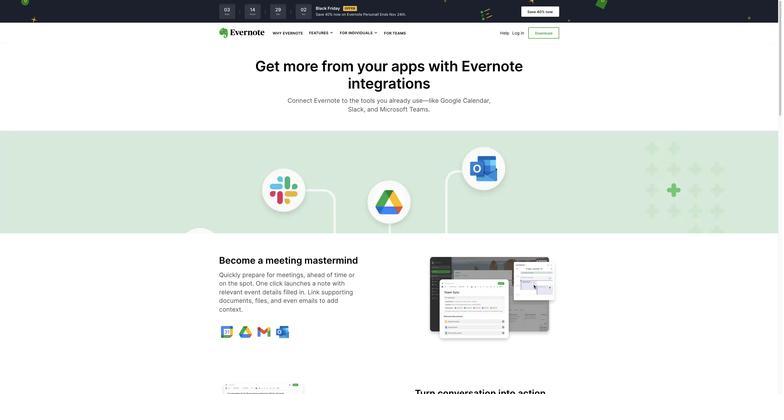 Task type: describe. For each thing, give the bounding box(es) containing it.
prepare
[[242, 271, 265, 279]]

02
[[301, 7, 307, 12]]

of
[[327, 271, 333, 279]]

help
[[500, 30, 509, 36]]

the inside quickly prepare for meetings, ahead of time or on the spot. one click launches a note with relevant event details filled in. link supporting documents, files, and even emails to add context.
[[228, 280, 238, 287]]

already
[[389, 97, 411, 104]]

for
[[267, 271, 275, 279]]

personal!
[[363, 12, 379, 17]]

for individuals
[[340, 31, 373, 35]]

even
[[283, 297, 297, 305]]

with inside quickly prepare for meetings, ahead of time or on the spot. one click launches a note with relevant event details filled in. link supporting documents, files, and even emails to add context.
[[332, 280, 345, 287]]

link
[[308, 288, 320, 296]]

min
[[276, 13, 280, 16]]

quickly
[[219, 271, 241, 279]]

mastermind
[[304, 255, 358, 266]]

one
[[256, 280, 268, 287]]

google calendar logo image
[[219, 324, 235, 340]]

more
[[283, 57, 318, 75]]

calendar,
[[463, 97, 491, 104]]

for teams
[[384, 31, 406, 35]]

3 : from the left
[[290, 9, 292, 14]]

outlook logo image
[[275, 324, 290, 340]]

tools
[[361, 97, 375, 104]]

emails
[[299, 297, 318, 305]]

get more from your apps with evernote integrations
[[255, 57, 523, 92]]

2 : from the left
[[265, 9, 266, 14]]

14
[[250, 7, 255, 12]]

individuals
[[348, 31, 373, 35]]

download link
[[528, 27, 559, 39]]

the inside connect evernote to the tools you already use—like google calendar, slack, and microsoft teams.
[[349, 97, 359, 104]]

integrations evernote image
[[219, 378, 353, 394]]

hours
[[250, 13, 256, 16]]

29
[[275, 7, 281, 12]]

click
[[269, 280, 283, 287]]

launches
[[284, 280, 311, 287]]

nov
[[389, 12, 396, 17]]

save for save 40% now on evernote personal! ends nov 24th.
[[316, 12, 324, 17]]

why evernote link
[[273, 30, 303, 36]]

become a meeting mastermind
[[219, 255, 358, 266]]

save 40% now on evernote personal! ends nov 24th.
[[316, 12, 406, 17]]

black
[[316, 6, 327, 11]]

sec
[[302, 13, 305, 16]]

40% for save 40% now
[[537, 9, 545, 14]]

03
[[224, 7, 230, 12]]

ahead
[[307, 271, 325, 279]]

now for save 40% now
[[546, 9, 553, 14]]

you
[[377, 97, 387, 104]]

gmail logo image
[[256, 324, 272, 340]]

note
[[317, 280, 331, 287]]

0 vertical spatial on
[[342, 12, 346, 17]]

google drive logo image
[[238, 324, 253, 340]]

filled
[[283, 288, 297, 296]]

your
[[357, 57, 388, 75]]

teams.
[[409, 106, 430, 113]]

for for for individuals
[[340, 31, 347, 35]]

for teams link
[[384, 30, 406, 36]]

0 vertical spatial a
[[258, 255, 263, 266]]

evernote integrations image
[[0, 130, 778, 394]]

help link
[[500, 30, 509, 36]]

or
[[349, 271, 355, 279]]

in.
[[299, 288, 306, 296]]

connect evernote to the tools you already use—like google calendar, slack, and microsoft teams.
[[288, 97, 491, 113]]

evernote integrations image
[[425, 250, 559, 345]]

event
[[244, 288, 261, 296]]

log in
[[512, 30, 524, 36]]

spot.
[[239, 280, 254, 287]]



Task type: locate. For each thing, give the bounding box(es) containing it.
to
[[342, 97, 348, 104], [319, 297, 325, 305]]

0 horizontal spatial to
[[319, 297, 325, 305]]

download
[[535, 31, 552, 35]]

14 hours
[[250, 7, 256, 16]]

in
[[521, 30, 524, 36]]

for inside button
[[340, 31, 347, 35]]

add
[[327, 297, 338, 305]]

to inside quickly prepare for meetings, ahead of time or on the spot. one click launches a note with relevant event details filled in. link supporting documents, files, and even emails to add context.
[[319, 297, 325, 305]]

40% down black friday in the top of the page
[[325, 12, 333, 17]]

friday
[[328, 6, 340, 11]]

evernote
[[347, 12, 362, 17], [283, 31, 303, 35], [462, 57, 523, 75], [314, 97, 340, 104]]

29 min
[[275, 7, 281, 16]]

a inside quickly prepare for meetings, ahead of time or on the spot. one click launches a note with relevant event details filled in. link supporting documents, files, and even emails to add context.
[[312, 280, 316, 287]]

evernote inside get more from your apps with evernote integrations
[[462, 57, 523, 75]]

0 vertical spatial and
[[367, 106, 378, 113]]

for for for teams
[[384, 31, 392, 35]]

time
[[334, 271, 347, 279]]

now
[[546, 9, 553, 14], [334, 12, 341, 17]]

details
[[262, 288, 282, 296]]

to inside connect evernote to the tools you already use—like google calendar, slack, and microsoft teams.
[[342, 97, 348, 104]]

1 horizontal spatial 40%
[[537, 9, 545, 14]]

now for save 40% now on evernote personal! ends nov 24th.
[[334, 12, 341, 17]]

1 horizontal spatial a
[[312, 280, 316, 287]]

evernote inside connect evernote to the tools you already use—like google calendar, slack, and microsoft teams.
[[314, 97, 340, 104]]

1 vertical spatial and
[[271, 297, 282, 305]]

features button
[[309, 30, 334, 35]]

save
[[527, 9, 536, 14], [316, 12, 324, 17]]

on
[[342, 12, 346, 17], [219, 280, 226, 287]]

save up download link
[[527, 9, 536, 14]]

evernote logo image
[[219, 28, 264, 38]]

40% up download link
[[537, 9, 545, 14]]

the up slack,
[[349, 97, 359, 104]]

0 horizontal spatial on
[[219, 280, 226, 287]]

2 horizontal spatial :
[[290, 9, 292, 14]]

black friday
[[316, 6, 340, 11]]

context.
[[219, 306, 243, 313]]

log
[[512, 30, 520, 36]]

with
[[428, 57, 458, 75], [332, 280, 345, 287]]

for
[[340, 31, 347, 35], [384, 31, 392, 35]]

now up download link
[[546, 9, 553, 14]]

offer
[[345, 6, 355, 10]]

save 40% now link
[[521, 6, 559, 17]]

why
[[273, 31, 282, 35]]

days
[[225, 13, 229, 16]]

become
[[219, 255, 256, 266]]

0 vertical spatial to
[[342, 97, 348, 104]]

0 horizontal spatial now
[[334, 12, 341, 17]]

0 horizontal spatial a
[[258, 255, 263, 266]]

relevant
[[219, 288, 243, 296]]

and
[[367, 106, 378, 113], [271, 297, 282, 305]]

quickly prepare for meetings, ahead of time or on the spot. one click launches a note with relevant event details filled in. link supporting documents, files, and even emails to add context.
[[219, 271, 355, 313]]

0 vertical spatial the
[[349, 97, 359, 104]]

and inside connect evernote to the tools you already use—like google calendar, slack, and microsoft teams.
[[367, 106, 378, 113]]

files,
[[255, 297, 269, 305]]

microsoft
[[380, 106, 408, 113]]

the
[[349, 97, 359, 104], [228, 280, 238, 287]]

and down the tools
[[367, 106, 378, 113]]

40% inside save 40% now link
[[537, 9, 545, 14]]

a
[[258, 255, 263, 266], [312, 280, 316, 287]]

and inside quickly prepare for meetings, ahead of time or on the spot. one click launches a note with relevant event details filled in. link supporting documents, files, and even emails to add context.
[[271, 297, 282, 305]]

on down offer
[[342, 12, 346, 17]]

for left teams
[[384, 31, 392, 35]]

why evernote
[[273, 31, 303, 35]]

save 40% now
[[527, 9, 553, 14]]

1 horizontal spatial the
[[349, 97, 359, 104]]

log in link
[[512, 30, 524, 36]]

40%
[[537, 9, 545, 14], [325, 12, 333, 17]]

1 horizontal spatial to
[[342, 97, 348, 104]]

40% for save 40% now on evernote personal! ends nov 24th.
[[325, 12, 333, 17]]

to left add
[[319, 297, 325, 305]]

: left "29 min" at the top
[[265, 9, 266, 14]]

google
[[440, 97, 461, 104]]

for individuals button
[[340, 30, 378, 35]]

0 horizontal spatial 40%
[[325, 12, 333, 17]]

to left the tools
[[342, 97, 348, 104]]

: left the 14 hours
[[239, 9, 241, 14]]

:
[[239, 9, 241, 14], [265, 9, 266, 14], [290, 9, 292, 14]]

meeting
[[265, 255, 302, 266]]

ends
[[380, 12, 388, 17]]

0 horizontal spatial for
[[340, 31, 347, 35]]

1 horizontal spatial on
[[342, 12, 346, 17]]

use—like
[[412, 97, 439, 104]]

a up link
[[312, 280, 316, 287]]

0 horizontal spatial save
[[316, 12, 324, 17]]

supporting
[[321, 288, 353, 296]]

1 vertical spatial on
[[219, 280, 226, 287]]

now down friday
[[334, 12, 341, 17]]

1 horizontal spatial for
[[384, 31, 392, 35]]

1 vertical spatial the
[[228, 280, 238, 287]]

0 vertical spatial with
[[428, 57, 458, 75]]

0 horizontal spatial the
[[228, 280, 238, 287]]

1 : from the left
[[239, 9, 241, 14]]

meetings,
[[276, 271, 305, 279]]

the up relevant
[[228, 280, 238, 287]]

save for save 40% now
[[527, 9, 536, 14]]

features
[[309, 31, 329, 35]]

0 horizontal spatial and
[[271, 297, 282, 305]]

get
[[255, 57, 280, 75]]

1 vertical spatial to
[[319, 297, 325, 305]]

03 days
[[224, 7, 230, 16]]

with inside get more from your apps with evernote integrations
[[428, 57, 458, 75]]

1 horizontal spatial :
[[265, 9, 266, 14]]

1 horizontal spatial now
[[546, 9, 553, 14]]

1 horizontal spatial with
[[428, 57, 458, 75]]

1 horizontal spatial save
[[527, 9, 536, 14]]

: left 02 sec
[[290, 9, 292, 14]]

1 vertical spatial with
[[332, 280, 345, 287]]

02 sec
[[301, 7, 307, 16]]

integrations
[[348, 75, 430, 92]]

apps
[[391, 57, 425, 75]]

save down black
[[316, 12, 324, 17]]

teams
[[393, 31, 406, 35]]

1 vertical spatial a
[[312, 280, 316, 287]]

24th.
[[397, 12, 406, 17]]

1 horizontal spatial and
[[367, 106, 378, 113]]

slack,
[[348, 106, 365, 113]]

0 horizontal spatial :
[[239, 9, 241, 14]]

from
[[322, 57, 354, 75]]

and down the details
[[271, 297, 282, 305]]

a up prepare
[[258, 255, 263, 266]]

on inside quickly prepare for meetings, ahead of time or on the spot. one click launches a note with relevant event details filled in. link supporting documents, files, and even emails to add context.
[[219, 280, 226, 287]]

0 horizontal spatial with
[[332, 280, 345, 287]]

documents,
[[219, 297, 253, 305]]

on down quickly on the bottom left of page
[[219, 280, 226, 287]]

connect
[[288, 97, 312, 104]]

for left individuals
[[340, 31, 347, 35]]



Task type: vqa. For each thing, say whether or not it's contained in the screenshot.
OUR to the right
no



